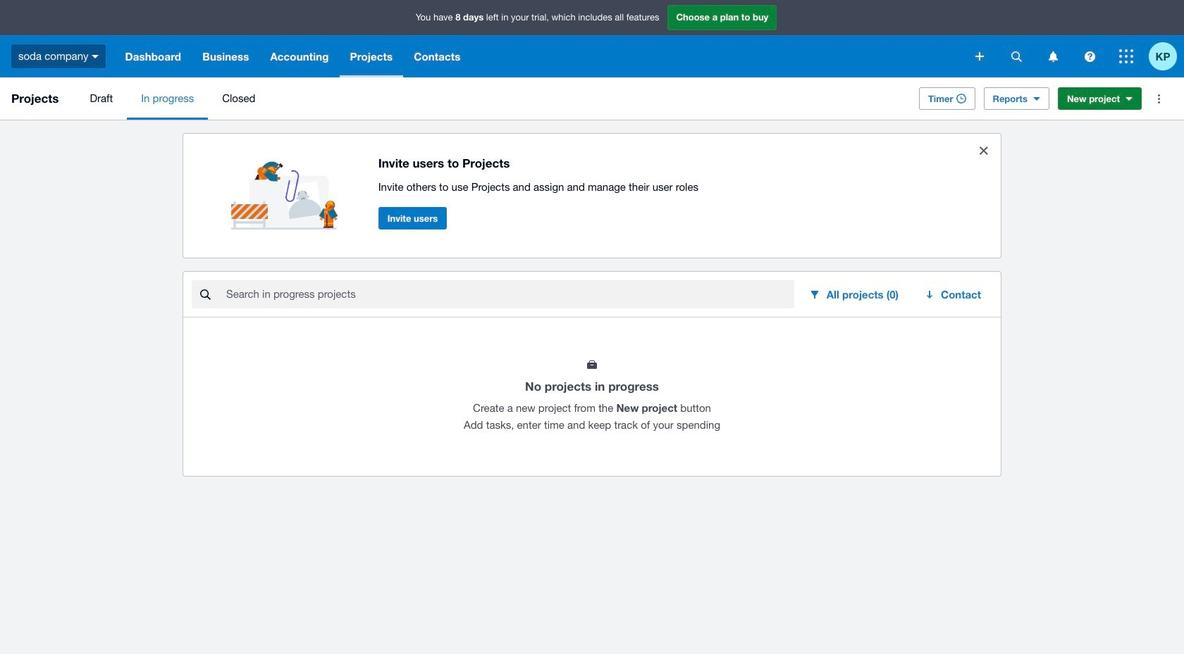 Task type: describe. For each thing, give the bounding box(es) containing it.
0 horizontal spatial svg image
[[976, 52, 984, 61]]

more options image
[[1145, 85, 1173, 113]]

1 horizontal spatial svg image
[[1011, 51, 1022, 62]]



Task type: vqa. For each thing, say whether or not it's contained in the screenshot.
svg icon
yes



Task type: locate. For each thing, give the bounding box(es) containing it.
svg image
[[1120, 49, 1134, 63], [1049, 51, 1058, 62], [1085, 51, 1095, 62], [92, 55, 99, 58]]

invite users to projects image
[[231, 145, 345, 230]]

Search in progress projects search field
[[225, 281, 794, 308]]

clear image
[[970, 137, 998, 165]]

banner
[[0, 0, 1184, 78]]

svg image
[[1011, 51, 1022, 62], [976, 52, 984, 61]]



